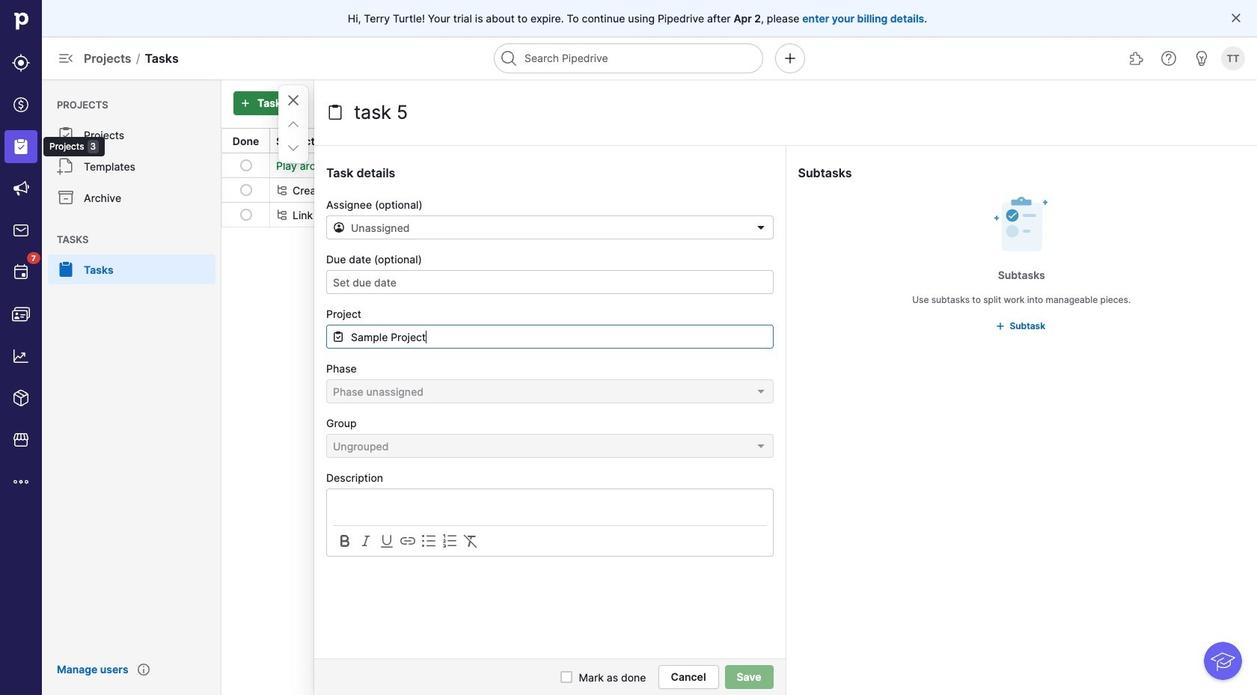 Task type: vqa. For each thing, say whether or not it's contained in the screenshot.
COLOR UNDEFINED Icon in the Menu Item
no



Task type: locate. For each thing, give the bounding box(es) containing it.
deals image
[[12, 96, 30, 114]]

menu item
[[0, 126, 42, 168], [42, 254, 221, 284]]

1 vertical spatial color undefined image
[[57, 189, 75, 207]]

1 horizontal spatial color undefined image
[[57, 157, 75, 175]]

0 vertical spatial color undefined image
[[57, 157, 75, 175]]

3 row from the top
[[222, 202, 1256, 227]]

color primary image
[[1230, 12, 1242, 24], [326, 103, 344, 121], [284, 139, 302, 157], [240, 184, 252, 196], [333, 221, 345, 233], [755, 221, 767, 233], [332, 331, 344, 343], [755, 385, 767, 397]]

color primary image
[[284, 91, 302, 109], [284, 115, 302, 133], [850, 135, 862, 147], [240, 159, 252, 171], [240, 209, 252, 221], [755, 440, 767, 452], [561, 671, 573, 683]]

2 color undefined image from the top
[[57, 189, 75, 207]]

None field
[[326, 215, 773, 239], [326, 325, 773, 349], [326, 379, 773, 403], [326, 434, 773, 458], [326, 215, 773, 239], [326, 325, 773, 349], [326, 379, 773, 403], [326, 434, 773, 458]]

1 vertical spatial color undefined image
[[12, 263, 30, 281]]

color undefined image
[[57, 157, 75, 175], [12, 263, 30, 281]]

sales assistant image
[[1193, 49, 1211, 67]]

0 vertical spatial color undefined image
[[57, 126, 75, 144]]

more image
[[12, 473, 30, 491]]

color undefined image
[[57, 126, 75, 144], [57, 189, 75, 207], [57, 260, 75, 278]]

quick add image
[[781, 49, 799, 67]]

row
[[222, 153, 1256, 177], [222, 177, 1256, 202], [222, 202, 1256, 227]]

3 color undefined image from the top
[[57, 260, 75, 278]]

2 color secondary image from the left
[[357, 532, 375, 550]]

color secondary image
[[276, 184, 288, 196], [276, 209, 288, 221], [378, 532, 396, 550], [399, 532, 417, 550], [441, 532, 459, 550]]

menu
[[0, 0, 105, 695], [42, 79, 221, 695]]

knowledge center bot, also known as kc bot is an onboarding assistant that allows you to see the list of onboarding items in one place for quick and easy reference. this improves your in-app experience. image
[[1204, 642, 1242, 680]]

color secondary image
[[336, 532, 354, 550], [357, 532, 375, 550], [420, 532, 438, 550], [462, 532, 480, 550]]

2 vertical spatial color undefined image
[[57, 260, 75, 278]]

Task field
[[350, 97, 582, 127]]

None text field
[[326, 325, 773, 349]]

grid
[[221, 127, 1257, 227]]

marketplace image
[[12, 431, 30, 449]]

home image
[[10, 10, 32, 32]]

2 row from the top
[[222, 177, 1256, 202]]

Search Pipedrive field
[[494, 43, 763, 73]]

0 vertical spatial menu item
[[0, 126, 42, 168]]

4 color secondary image from the left
[[462, 532, 480, 550]]



Task type: describe. For each thing, give the bounding box(es) containing it.
projects image
[[12, 138, 30, 156]]

3 color secondary image from the left
[[420, 532, 438, 550]]

menu toggle image
[[57, 49, 75, 67]]

info image
[[137, 664, 149, 676]]

1 row from the top
[[222, 153, 1256, 177]]

contacts image
[[12, 305, 30, 323]]

0 horizontal spatial color undefined image
[[12, 263, 30, 281]]

insights image
[[12, 347, 30, 365]]

leads image
[[12, 54, 30, 72]]

products image
[[12, 389, 30, 407]]

sales inbox image
[[12, 221, 30, 239]]

1 color undefined image from the top
[[57, 126, 75, 144]]

quick help image
[[1160, 49, 1178, 67]]

1 color secondary image from the left
[[336, 532, 354, 550]]

1 vertical spatial menu item
[[42, 254, 221, 284]]

campaigns image
[[12, 180, 30, 198]]

color link image
[[995, 320, 1007, 332]]

Set due date text field
[[326, 270, 773, 294]]

color primary inverted image
[[236, 97, 254, 109]]



